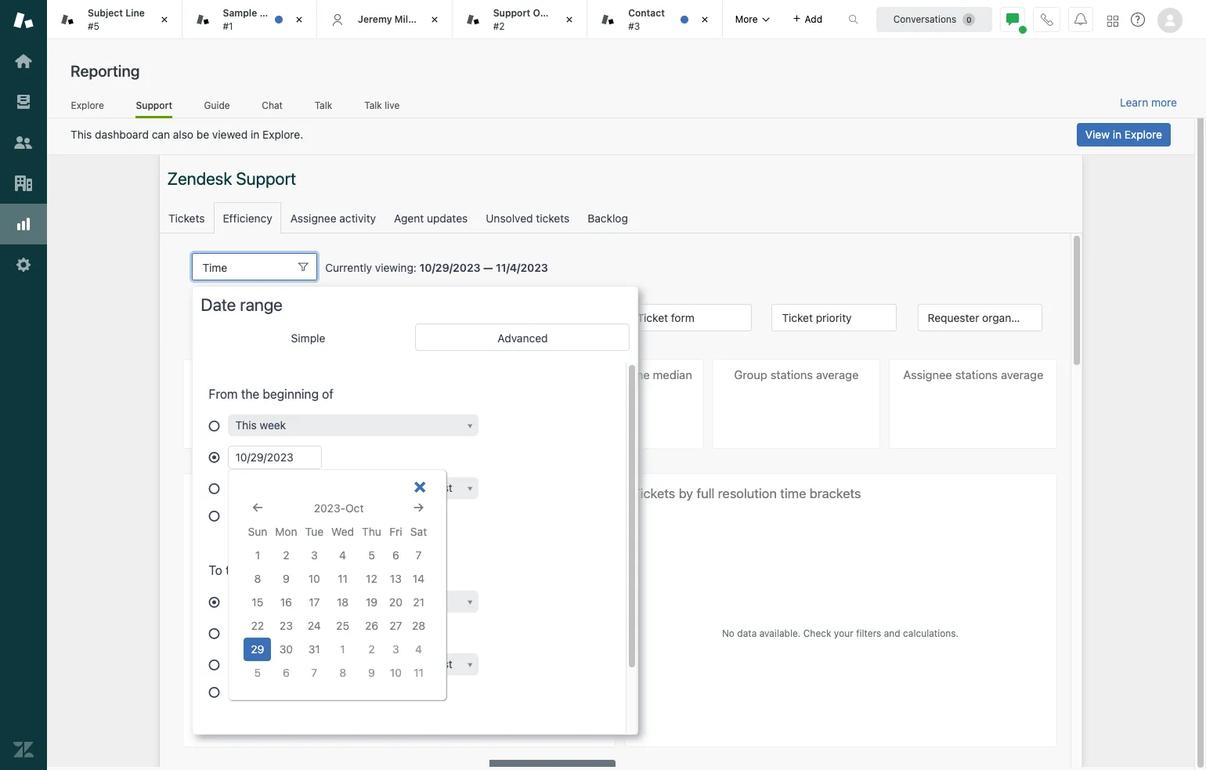 Task type: vqa. For each thing, say whether or not it's contained in the screenshot.
MANAGE inside content-title "region"
no



Task type: describe. For each thing, give the bounding box(es) containing it.
talk live
[[364, 99, 400, 111]]

notifications image
[[1075, 13, 1087, 25]]

#1
[[223, 20, 233, 32]]

0 vertical spatial explore
[[71, 99, 104, 111]]

support link
[[136, 99, 172, 118]]

subject
[[88, 7, 123, 19]]

more button
[[723, 0, 783, 38]]

support for support
[[136, 99, 172, 111]]

outreach
[[533, 7, 576, 19]]

zendesk products image
[[1108, 15, 1119, 26]]

reporting image
[[13, 214, 34, 234]]

button displays agent's chat status as online. image
[[1007, 13, 1019, 25]]

add
[[805, 13, 823, 25]]

chat link
[[262, 99, 283, 116]]

view in explore button
[[1077, 123, 1171, 146]]

#3
[[628, 20, 640, 32]]

more
[[735, 13, 758, 25]]

learn more link
[[1120, 96, 1177, 110]]

tab containing support outreach
[[452, 0, 588, 39]]

jeremy miller tab
[[317, 0, 452, 39]]

1 in from the left
[[251, 128, 260, 141]]

learn
[[1120, 96, 1149, 109]]

view in explore
[[1086, 128, 1162, 141]]

dashboard
[[95, 128, 149, 141]]

get started image
[[13, 51, 34, 71]]

also
[[173, 128, 194, 141]]

conversations
[[894, 13, 957, 25]]

4 close image from the left
[[697, 12, 713, 27]]

explore inside button
[[1125, 128, 1162, 141]]

view
[[1086, 128, 1110, 141]]

get help image
[[1131, 13, 1145, 27]]

#1 tab
[[182, 0, 317, 39]]

zendesk image
[[13, 739, 34, 760]]

reporting
[[71, 62, 140, 80]]

support for support outreach #2
[[493, 7, 531, 19]]

tab containing subject line
[[47, 0, 182, 39]]

close image
[[156, 12, 172, 27]]

talk for talk live
[[364, 99, 382, 111]]

viewed
[[212, 128, 248, 141]]



Task type: locate. For each thing, give the bounding box(es) containing it.
talk for talk
[[315, 99, 332, 111]]

jeremy miller
[[358, 13, 420, 25]]

contact
[[628, 7, 665, 19]]

0 horizontal spatial explore
[[71, 99, 104, 111]]

explore up this at the top
[[71, 99, 104, 111]]

1 horizontal spatial support
[[493, 7, 531, 19]]

line
[[125, 7, 145, 19]]

tab containing contact
[[588, 0, 723, 39]]

2 tab from the left
[[452, 0, 588, 39]]

#5
[[88, 20, 99, 32]]

1 tab from the left
[[47, 0, 182, 39]]

explore
[[71, 99, 104, 111], [1125, 128, 1162, 141]]

live
[[385, 99, 400, 111]]

customers image
[[13, 132, 34, 153]]

tabs tab list
[[47, 0, 832, 39]]

subject line #5
[[88, 7, 145, 32]]

contact #3
[[628, 7, 665, 32]]

support inside support outreach #2
[[493, 7, 531, 19]]

talk inside talk live link
[[364, 99, 382, 111]]

chat
[[262, 99, 283, 111]]

1 horizontal spatial talk
[[364, 99, 382, 111]]

close image right #1
[[291, 12, 307, 27]]

zendesk support image
[[13, 10, 34, 31]]

in
[[251, 128, 260, 141], [1113, 128, 1122, 141]]

main element
[[0, 0, 47, 770]]

in inside button
[[1113, 128, 1122, 141]]

1 vertical spatial explore
[[1125, 128, 1162, 141]]

talk left live
[[364, 99, 382, 111]]

guide
[[204, 99, 230, 111]]

in right view
[[1113, 128, 1122, 141]]

support up can
[[136, 99, 172, 111]]

close image right miller
[[427, 12, 442, 27]]

1 horizontal spatial in
[[1113, 128, 1122, 141]]

0 horizontal spatial in
[[251, 128, 260, 141]]

explore.
[[263, 128, 303, 141]]

this
[[71, 128, 92, 141]]

be
[[196, 128, 209, 141]]

support outreach #2
[[493, 7, 576, 32]]

guide link
[[204, 99, 230, 116]]

1 horizontal spatial explore
[[1125, 128, 1162, 141]]

close image
[[291, 12, 307, 27], [427, 12, 442, 27], [562, 12, 577, 27], [697, 12, 713, 27]]

talk live link
[[364, 99, 400, 116]]

talk inside talk link
[[315, 99, 332, 111]]

0 horizontal spatial talk
[[315, 99, 332, 111]]

close image inside jeremy miller tab
[[427, 12, 442, 27]]

views image
[[13, 92, 34, 112]]

jeremy
[[358, 13, 392, 25]]

talk right the chat
[[315, 99, 332, 111]]

learn more
[[1120, 96, 1177, 109]]

0 horizontal spatial support
[[136, 99, 172, 111]]

more
[[1152, 96, 1177, 109]]

conversations button
[[877, 7, 993, 32]]

can
[[152, 128, 170, 141]]

3 tab from the left
[[588, 0, 723, 39]]

support up #2
[[493, 7, 531, 19]]

0 vertical spatial support
[[493, 7, 531, 19]]

in right the viewed
[[251, 128, 260, 141]]

1 close image from the left
[[291, 12, 307, 27]]

add button
[[783, 0, 832, 38]]

miller
[[395, 13, 420, 25]]

support
[[493, 7, 531, 19], [136, 99, 172, 111]]

talk
[[315, 99, 332, 111], [364, 99, 382, 111]]

2 close image from the left
[[427, 12, 442, 27]]

#2
[[493, 20, 505, 32]]

1 vertical spatial support
[[136, 99, 172, 111]]

close image inside #1 'tab'
[[291, 12, 307, 27]]

tab
[[47, 0, 182, 39], [452, 0, 588, 39], [588, 0, 723, 39]]

explore link
[[71, 99, 104, 116]]

1 talk from the left
[[315, 99, 332, 111]]

talk link
[[314, 99, 333, 116]]

this dashboard can also be viewed in explore.
[[71, 128, 303, 141]]

2 in from the left
[[1113, 128, 1122, 141]]

3 close image from the left
[[562, 12, 577, 27]]

2 talk from the left
[[364, 99, 382, 111]]

organizations image
[[13, 173, 34, 193]]

close image left more
[[697, 12, 713, 27]]

admin image
[[13, 255, 34, 275]]

explore down learn more link
[[1125, 128, 1162, 141]]

close image left #3
[[562, 12, 577, 27]]



